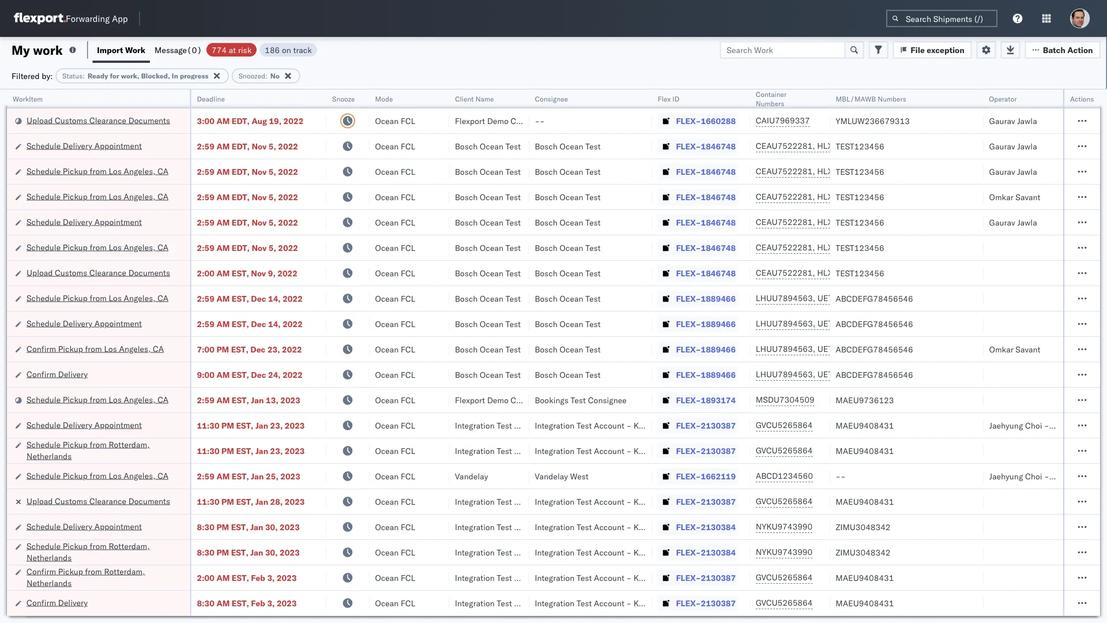 Task type: vqa. For each thing, say whether or not it's contained in the screenshot.


Task type: describe. For each thing, give the bounding box(es) containing it.
schedule delivery appointment for schedule delivery appointment link for 1st schedule delivery appointment button
[[27, 140, 142, 151]]

11:30 pm est, jan 23, 2023 for schedule delivery appointment
[[197, 420, 305, 430]]

caiu7969337
[[756, 115, 810, 125]]

6 integration from the top
[[535, 573, 575, 583]]

1 documents from the top
[[128, 115, 170, 125]]

4 karl from the top
[[634, 522, 649, 532]]

6 fcl from the top
[[401, 243, 416, 253]]

13 schedule from the top
[[27, 541, 61, 551]]

jaehyung
[[990, 420, 1024, 430]]

est, down 2:59 am est, jan 25, 2023
[[236, 496, 254, 507]]

resize handle column header for workitem
[[176, 89, 190, 623]]

12 ocean fcl from the top
[[375, 395, 416, 405]]

workitem button
[[7, 92, 179, 103]]

5 hlxu8034992 from the top
[[879, 242, 935, 252]]

resize handle column header for container numbers
[[817, 89, 830, 623]]

11:30 for schedule delivery appointment
[[197, 420, 220, 430]]

14 flex- from the top
[[676, 446, 701, 456]]

test123456 for 1st schedule pickup from los angeles, ca link from the top of the page
[[836, 166, 885, 177]]

filtered
[[12, 71, 40, 81]]

file exception
[[911, 45, 965, 55]]

186
[[265, 45, 280, 55]]

schedule delivery appointment link for third schedule delivery appointment button from the bottom of the page
[[27, 318, 142, 329]]

11 fcl from the top
[[401, 370, 416, 380]]

jan up 2:00 am est, feb 3, 2023 at the left bottom of page
[[251, 547, 263, 557]]

3 upload customs clearance documents link from the top
[[27, 495, 170, 507]]

8 flex- from the top
[[676, 293, 701, 303]]

1 upload customs clearance documents from the top
[[27, 115, 170, 125]]

lhuu7894563, for confirm pickup from los angeles, ca
[[756, 344, 816, 354]]

1889466 for confirm pickup from los angeles, ca
[[701, 344, 736, 354]]

2:59 for 1st schedule pickup from los angeles, ca link from the top of the page
[[197, 166, 215, 177]]

3, for 2:00 am est, feb 3, 2023
[[267, 573, 275, 583]]

1 flex-1846748 from the top
[[676, 141, 736, 151]]

abcdefg78456546 for schedule delivery appointment
[[836, 319, 914, 329]]

abcdefg78456546 for confirm delivery
[[836, 370, 914, 380]]

1 flex- from the top
[[676, 116, 701, 126]]

age
[[1094, 420, 1108, 430]]

2 ocean fcl from the top
[[375, 141, 416, 151]]

pickup for third schedule pickup from los angeles, ca link from the top
[[63, 242, 88, 252]]

flexport for -
[[455, 116, 485, 126]]

est, up the "9:00 am est, dec 24, 2022"
[[231, 344, 249, 354]]

name
[[476, 94, 494, 103]]

5 fcl from the top
[[401, 217, 416, 227]]

2 clearance from the top
[[89, 267, 126, 278]]

flex-1889466 for schedule pickup from los angeles, ca
[[676, 293, 736, 303]]

filtered by:
[[12, 71, 53, 81]]

1 clearance from the top
[[89, 115, 126, 125]]

2 hlxu8034992 from the top
[[879, 166, 935, 176]]

flex-1889466 for schedule delivery appointment
[[676, 319, 736, 329]]

4 account from the top
[[594, 522, 625, 532]]

snoozed : no
[[239, 72, 280, 80]]

1 hlxu6269489, from the top
[[818, 141, 877, 151]]

zimu3048342 for schedule pickup from rotterdam, netherlands
[[836, 547, 891, 557]]

est, up "2:59 am est, jan 13, 2023"
[[232, 370, 249, 380]]

7 ocean fcl from the top
[[375, 268, 416, 278]]

feb for 2:00 am est, feb 3, 2023
[[251, 573, 265, 583]]

12 fcl from the top
[[401, 395, 416, 405]]

8:30 pm est, jan 30, 2023 for schedule pickup from rotterdam, netherlands
[[197, 547, 300, 557]]

6 ceau7522281, from the top
[[756, 268, 816, 278]]

8:30 am est, feb 3, 2023
[[197, 598, 297, 608]]

exception
[[927, 45, 965, 55]]

3:00 am edt, aug 19, 2022
[[197, 116, 304, 126]]

4 flex-1846748 from the top
[[676, 217, 736, 227]]

snoozed
[[239, 72, 265, 80]]

4 integration from the top
[[535, 522, 575, 532]]

2 integration from the top
[[535, 446, 575, 456]]

3 jawla from the top
[[1018, 166, 1038, 177]]

from for 5th schedule pickup from los angeles, ca link from the bottom
[[90, 191, 107, 201]]

23, for schedule delivery appointment
[[270, 420, 283, 430]]

14 am from the top
[[217, 598, 230, 608]]

forwarding app link
[[14, 13, 128, 24]]

flex-1660288
[[676, 116, 736, 126]]

for
[[110, 72, 119, 80]]

aug
[[252, 116, 267, 126]]

3 schedule delivery appointment button from the top
[[27, 318, 142, 330]]

11 resize handle column header from the left
[[1087, 89, 1101, 623]]

est, down 2:00 am est, nov 9, 2022
[[232, 293, 249, 303]]

at
[[229, 45, 236, 55]]

schedule pickup from rotterdam, netherlands button for 11:30 pm est, jan 23, 2023
[[27, 439, 175, 463]]

confirm pickup from los angeles, ca button
[[27, 343, 164, 356]]

1 customs from the top
[[55, 115, 87, 125]]

rotterdam, for 2:00 am est, feb 3, 2023
[[104, 566, 145, 576]]

bookings test consignee
[[535, 395, 627, 405]]

11:30 for schedule pickup from rotterdam, netherlands
[[197, 446, 220, 456]]

3 integration from the top
[[535, 496, 575, 507]]

omkar savant for lhuu7894563, uetu5238478
[[990, 344, 1041, 354]]

angeles, for 1st schedule pickup from los angeles, ca link from the top of the page
[[124, 166, 156, 176]]

schedule pickup from los angeles, ca for third schedule pickup from los angeles, ca link from the top
[[27, 242, 169, 252]]

id
[[673, 94, 680, 103]]

186 on track
[[265, 45, 312, 55]]

25,
[[266, 471, 279, 481]]

5 schedule delivery appointment button from the top
[[27, 521, 142, 533]]

confirm pickup from los angeles, ca link
[[27, 343, 164, 355]]

6 hlxu6269489, from the top
[[818, 268, 877, 278]]

10 schedule from the top
[[27, 439, 61, 449]]

2:59 for 5th schedule pickup from los angeles, ca link from the top
[[197, 395, 215, 405]]

2 schedule delivery appointment button from the top
[[27, 216, 142, 229]]

forwarding
[[66, 13, 110, 24]]

vandelay for vandelay west
[[535, 471, 568, 481]]

confirm pickup from los angeles, ca
[[27, 344, 164, 354]]

on
[[282, 45, 291, 55]]

feb for 8:30 am est, feb 3, 2023
[[251, 598, 265, 608]]

3 upload customs clearance documents from the top
[[27, 496, 170, 506]]

5 hlxu6269489, from the top
[[818, 242, 877, 252]]

uetu5238478 for schedule delivery appointment
[[818, 318, 874, 329]]

10 am from the top
[[217, 370, 230, 380]]

msdu7304509
[[756, 395, 815, 405]]

10 fcl from the top
[[401, 344, 416, 354]]

work
[[33, 42, 63, 58]]

7:00 pm est, dec 23, 2022
[[197, 344, 302, 354]]

2:00 am est, feb 3, 2023
[[197, 573, 297, 583]]

status
[[62, 72, 83, 80]]

2 hlxu6269489, from the top
[[818, 166, 877, 176]]

vandelay for vandelay
[[455, 471, 489, 481]]

nov for third schedule pickup from los angeles, ca link from the top
[[252, 243, 267, 253]]

9 fcl from the top
[[401, 319, 416, 329]]

my work
[[12, 42, 63, 58]]

3 integration test account - karl lagerfeld from the top
[[535, 496, 685, 507]]

5, for 5th schedule pickup from los angeles, ca link from the bottom
[[269, 192, 276, 202]]

3 am from the top
[[217, 166, 230, 177]]

3 flex-2130387 from the top
[[676, 496, 736, 507]]

client name button
[[449, 92, 518, 103]]

28,
[[270, 496, 283, 507]]

3 documents from the top
[[128, 496, 170, 506]]

dec for schedule delivery appointment
[[251, 319, 266, 329]]

jan left 28,
[[256, 496, 268, 507]]

2130387 for confirm delivery
[[701, 598, 736, 608]]

los inside button
[[104, 344, 117, 354]]

1 ceau7522281, hlxu6269489, hlxu8034992 from the top
[[756, 141, 935, 151]]

appointment for schedule delivery appointment link related to 2nd schedule delivery appointment button from the top
[[95, 217, 142, 227]]

nyku9743990 for schedule pickup from rotterdam, netherlands
[[756, 547, 813, 557]]

jan down 13,
[[256, 420, 268, 430]]

6 am from the top
[[217, 243, 230, 253]]

netherlands for 11:30 pm est, jan 23, 2023
[[27, 451, 72, 461]]

7 fcl from the top
[[401, 268, 416, 278]]

4 integration test account - karl lagerfeld from the top
[[535, 522, 685, 532]]

schedule pickup from los angeles, ca for 6th schedule pickup from los angeles, ca link from the top
[[27, 471, 169, 481]]

bookings
[[535, 395, 569, 405]]

batch action
[[1044, 45, 1094, 55]]

1889466 for confirm delivery
[[701, 370, 736, 380]]

mbl/mawb
[[836, 94, 876, 103]]

8 fcl from the top
[[401, 293, 416, 303]]

schedule for 5th schedule delivery appointment button from the top of the page's schedule delivery appointment link
[[27, 521, 61, 531]]

pickup for the confirm pickup from los angeles, ca link
[[58, 344, 83, 354]]

origin
[[1069, 420, 1092, 430]]

3 gaurav from the top
[[990, 166, 1016, 177]]

batch
[[1044, 45, 1066, 55]]

ready
[[88, 72, 108, 80]]

5 schedule pickup from los angeles, ca button from the top
[[27, 394, 169, 406]]

gaurav for schedule delivery appointment link for 1st schedule delivery appointment button
[[990, 141, 1016, 151]]

5 am from the top
[[217, 217, 230, 227]]

schedule pickup from rotterdam, netherlands link for 8:30
[[27, 540, 175, 563]]

3 8:30 from the top
[[197, 598, 215, 608]]

11:30 pm est, jan 28, 2023
[[197, 496, 305, 507]]

upload customs clearance documents link for first the upload customs clearance documents button from the top of the page
[[27, 115, 170, 126]]

from for third schedule pickup from los angeles, ca link from the top
[[90, 242, 107, 252]]

schedule for 5th schedule pickup from los angeles, ca link from the bottom
[[27, 191, 61, 201]]

import
[[97, 45, 123, 55]]

flex
[[658, 94, 671, 103]]

(0)
[[187, 45, 202, 55]]

angeles, for third schedule pickup from los angeles, ca link from the bottom of the page
[[124, 293, 156, 303]]

gvcu5265864 for schedule delivery appointment
[[756, 420, 813, 430]]

17 fcl from the top
[[401, 522, 416, 532]]

schedule for 2nd schedule delivery appointment button from the bottom of the page's schedule delivery appointment link
[[27, 420, 61, 430]]

1 vertical spatial --
[[836, 471, 846, 481]]

3 clearance from the top
[[89, 496, 126, 506]]

1 confirm delivery from the top
[[27, 369, 88, 379]]

maeu9408431 for schedule pickup from rotterdam, netherlands
[[836, 446, 895, 456]]

batch action button
[[1026, 41, 1101, 59]]

13,
[[266, 395, 279, 405]]

jawla for 1st schedule delivery appointment button
[[1018, 141, 1038, 151]]

1662119
[[701, 471, 736, 481]]

5 lagerfeld from the top
[[651, 547, 685, 557]]

delivery for schedule delivery appointment link for 1st schedule delivery appointment button
[[63, 140, 92, 151]]

omkar savant for ceau7522281, hlxu6269489, hlxu8034992
[[990, 192, 1041, 202]]

import work button
[[93, 37, 150, 63]]

6 schedule pickup from los angeles, ca button from the top
[[27, 470, 169, 483]]

Search Shipments (/) text field
[[887, 10, 998, 27]]

schedule delivery appointment for 2nd schedule delivery appointment button from the bottom of the page's schedule delivery appointment link
[[27, 420, 142, 430]]

by:
[[42, 71, 53, 81]]

consignee inside 'button'
[[535, 94, 568, 103]]

est, down 11:30 pm est, jan 28, 2023
[[231, 522, 249, 532]]

3:00
[[197, 116, 215, 126]]

jan left 25,
[[251, 471, 264, 481]]

container numbers
[[756, 90, 787, 108]]

jaehyung choi - test origin age
[[990, 420, 1108, 430]]

2023 down 28,
[[280, 522, 300, 532]]

schedule delivery appointment for third schedule delivery appointment button from the bottom of the page schedule delivery appointment link
[[27, 318, 142, 328]]

3 schedule pickup from los angeles, ca button from the top
[[27, 241, 169, 254]]

2 schedule pickup from los angeles, ca link from the top
[[27, 191, 169, 202]]

vandelay west
[[535, 471, 589, 481]]

lhuu7894563, uetu5238478 for confirm pickup from los angeles, ca
[[756, 344, 874, 354]]

20 ocean fcl from the top
[[375, 598, 416, 608]]

2:59 am est, jan 25, 2023
[[197, 471, 301, 481]]

20 fcl from the top
[[401, 598, 416, 608]]

1 ocean fcl from the top
[[375, 116, 416, 126]]

1660288
[[701, 116, 736, 126]]

3 customs from the top
[[55, 496, 87, 506]]

24,
[[268, 370, 281, 380]]

message
[[155, 45, 187, 55]]

west
[[570, 471, 589, 481]]

maeu9736123
[[836, 395, 895, 405]]

work,
[[121, 72, 139, 80]]

status : ready for work, blocked, in progress
[[62, 72, 209, 80]]

774
[[212, 45, 227, 55]]

2023 up 2:00 am est, feb 3, 2023 at the left bottom of page
[[280, 547, 300, 557]]

2130387 for schedule delivery appointment
[[701, 420, 736, 430]]

9,
[[268, 268, 276, 278]]

confirm pickup from rotterdam, netherlands link
[[27, 566, 175, 589]]

flex-1662119
[[676, 471, 736, 481]]

2 confirm delivery button from the top
[[27, 597, 88, 610]]

30, for schedule delivery appointment
[[265, 522, 278, 532]]

file
[[911, 45, 925, 55]]

flex-2130384 for schedule delivery appointment
[[676, 522, 736, 532]]

2:59 for third schedule pickup from los angeles, ca link from the bottom of the page
[[197, 293, 215, 303]]

deadline button
[[191, 92, 315, 103]]

6 1846748 from the top
[[701, 268, 736, 278]]

4 2:59 from the top
[[197, 217, 215, 227]]

action
[[1068, 45, 1094, 55]]

13 flex- from the top
[[676, 420, 701, 430]]

flex-1846748 for 5th schedule pickup from los angeles, ca link from the bottom
[[676, 192, 736, 202]]

14, for schedule delivery appointment
[[268, 319, 281, 329]]

delivery for schedule delivery appointment link related to 2nd schedule delivery appointment button from the top
[[63, 217, 92, 227]]

ca inside button
[[153, 344, 164, 354]]

3 account from the top
[[594, 496, 625, 507]]

6 lagerfeld from the top
[[651, 573, 685, 583]]

3 gvcu5265864 from the top
[[756, 496, 813, 506]]

no
[[270, 72, 280, 80]]

lhuu7894563, uetu5238478 for confirm delivery
[[756, 369, 874, 379]]

client name
[[455, 94, 494, 103]]

7:00
[[197, 344, 215, 354]]

17 flex- from the top
[[676, 522, 701, 532]]

15 flex- from the top
[[676, 471, 701, 481]]

pickup for 5th schedule pickup from los angeles, ca link from the top
[[63, 394, 88, 404]]

est, down the "9:00 am est, dec 24, 2022"
[[232, 395, 249, 405]]

8 am from the top
[[217, 293, 230, 303]]

3 maeu9408431 from the top
[[836, 496, 895, 507]]

ceau7522281, hlxu6269489, hlxu8034992 for 1st the upload customs clearance documents button from the bottom of the page upload customs clearance documents link
[[756, 268, 935, 278]]

resize handle column header for flex id
[[737, 89, 751, 623]]

6 schedule pickup from los angeles, ca link from the top
[[27, 470, 169, 481]]

track
[[293, 45, 312, 55]]

delivery for 5th schedule delivery appointment button from the top of the page's schedule delivery appointment link
[[63, 521, 92, 531]]

2 upload customs clearance documents from the top
[[27, 267, 170, 278]]

choi
[[1026, 420, 1043, 430]]

19,
[[269, 116, 282, 126]]

1 upload customs clearance documents button from the top
[[27, 115, 170, 127]]

message (0)
[[155, 45, 202, 55]]

flex-2130384 for schedule pickup from rotterdam, netherlands
[[676, 547, 736, 557]]

maeu9408431 for confirm pickup from rotterdam, netherlands
[[836, 573, 895, 583]]

6 karl from the top
[[634, 573, 649, 583]]

snooze
[[332, 94, 355, 103]]

gaurav for upload customs clearance documents link corresponding to first the upload customs clearance documents button from the top of the page
[[990, 116, 1016, 126]]

2:59 am est, dec 14, 2022 for schedule pickup from los angeles, ca
[[197, 293, 303, 303]]

flex-1893174
[[676, 395, 736, 405]]

1 edt, from the top
[[232, 116, 250, 126]]

2 confirm delivery from the top
[[27, 597, 88, 608]]

: for snoozed
[[265, 72, 268, 80]]

1 5, from the top
[[269, 141, 276, 151]]

risk
[[238, 45, 252, 55]]

nyku9743990 for schedule delivery appointment
[[756, 522, 813, 532]]

5 ocean fcl from the top
[[375, 217, 416, 227]]



Task type: locate. For each thing, give the bounding box(es) containing it.
2 vertical spatial 11:30
[[197, 496, 220, 507]]

19 ocean fcl from the top
[[375, 573, 416, 583]]

-- right abcd1234560
[[836, 471, 846, 481]]

jawla for first the upload customs clearance documents button from the top of the page
[[1018, 116, 1038, 126]]

pickup inside button
[[58, 344, 83, 354]]

30, up 2:00 am est, feb 3, 2023 at the left bottom of page
[[265, 547, 278, 557]]

resize handle column header
[[176, 89, 190, 623], [313, 89, 327, 623], [356, 89, 370, 623], [436, 89, 449, 623], [515, 89, 529, 623], [638, 89, 652, 623], [737, 89, 751, 623], [817, 89, 830, 623], [970, 89, 984, 623], [1050, 89, 1064, 623], [1087, 89, 1101, 623]]

4 gvcu5265864 from the top
[[756, 572, 813, 582]]

11:30 pm est, jan 23, 2023 up 2:59 am est, jan 25, 2023
[[197, 446, 305, 456]]

1 vertical spatial schedule pickup from rotterdam, netherlands link
[[27, 540, 175, 563]]

4 lhuu7894563, uetu5238478 from the top
[[756, 369, 874, 379]]

1 vertical spatial customs
[[55, 267, 87, 278]]

pm down 2:59 am est, jan 25, 2023
[[222, 496, 234, 507]]

2 lhuu7894563, uetu5238478 from the top
[[756, 318, 874, 329]]

flex-2130387 for schedule pickup from rotterdam, netherlands
[[676, 446, 736, 456]]

8 2:59 from the top
[[197, 395, 215, 405]]

1 zimu3048342 from the top
[[836, 522, 891, 532]]

integration test account - karl lagerfeld
[[535, 420, 685, 430], [535, 446, 685, 456], [535, 496, 685, 507], [535, 522, 685, 532], [535, 547, 685, 557], [535, 573, 685, 583], [535, 598, 685, 608]]

1 vertical spatial confirm delivery
[[27, 597, 88, 608]]

pm for schedule pickup from rotterdam, netherlands link related to 8:30
[[217, 547, 229, 557]]

1889466
[[701, 293, 736, 303], [701, 319, 736, 329], [701, 344, 736, 354], [701, 370, 736, 380]]

1 flex-2130384 from the top
[[676, 522, 736, 532]]

2023 right 25,
[[281, 471, 301, 481]]

2:59
[[197, 141, 215, 151], [197, 166, 215, 177], [197, 192, 215, 202], [197, 217, 215, 227], [197, 243, 215, 253], [197, 293, 215, 303], [197, 319, 215, 329], [197, 395, 215, 405], [197, 471, 215, 481]]

schedule pickup from los angeles, ca
[[27, 166, 169, 176], [27, 191, 169, 201], [27, 242, 169, 252], [27, 293, 169, 303], [27, 394, 169, 404], [27, 471, 169, 481]]

8:30 pm est, jan 30, 2023
[[197, 522, 300, 532], [197, 547, 300, 557]]

est, down 2:00 am est, feb 3, 2023 at the left bottom of page
[[232, 598, 249, 608]]

8:30 pm est, jan 30, 2023 down 11:30 pm est, jan 28, 2023
[[197, 522, 300, 532]]

2 gvcu5265864 from the top
[[756, 445, 813, 456]]

2 vertical spatial upload customs clearance documents link
[[27, 495, 170, 507]]

uetu5238478 for schedule pickup from los angeles, ca
[[818, 293, 874, 303]]

1 integration from the top
[[535, 420, 575, 430]]

pickup for 'confirm pickup from rotterdam, netherlands' link
[[58, 566, 83, 576]]

angeles, for the confirm pickup from los angeles, ca link
[[119, 344, 151, 354]]

0 vertical spatial schedule pickup from rotterdam, netherlands link
[[27, 439, 175, 462]]

demo for bookings
[[487, 395, 509, 405]]

1 vertical spatial confirm delivery button
[[27, 597, 88, 610]]

2023 right 28,
[[285, 496, 305, 507]]

ocean fcl
[[375, 116, 416, 126], [375, 141, 416, 151], [375, 166, 416, 177], [375, 192, 416, 202], [375, 217, 416, 227], [375, 243, 416, 253], [375, 268, 416, 278], [375, 293, 416, 303], [375, 319, 416, 329], [375, 344, 416, 354], [375, 370, 416, 380], [375, 395, 416, 405], [375, 420, 416, 430], [375, 446, 416, 456], [375, 471, 416, 481], [375, 496, 416, 507], [375, 522, 416, 532], [375, 547, 416, 557], [375, 573, 416, 583], [375, 598, 416, 608]]

2 integration test account - karl lagerfeld from the top
[[535, 446, 685, 456]]

dec for confirm pickup from los angeles, ca
[[251, 344, 266, 354]]

upload customs clearance documents button
[[27, 115, 170, 127], [27, 267, 170, 280]]

0 vertical spatial --
[[535, 116, 545, 126]]

11:30
[[197, 420, 220, 430], [197, 446, 220, 456], [197, 496, 220, 507]]

schedule delivery appointment link for 2nd schedule delivery appointment button from the top
[[27, 216, 142, 228]]

integration
[[535, 420, 575, 430], [535, 446, 575, 456], [535, 496, 575, 507], [535, 522, 575, 532], [535, 547, 575, 557], [535, 573, 575, 583], [535, 598, 575, 608]]

1 vertical spatial omkar savant
[[990, 344, 1041, 354]]

5,
[[269, 141, 276, 151], [269, 166, 276, 177], [269, 192, 276, 202], [269, 217, 276, 227], [269, 243, 276, 253]]

8 resize handle column header from the left
[[817, 89, 830, 623]]

5 integration test account - karl lagerfeld from the top
[[535, 547, 685, 557]]

0 vertical spatial confirm delivery button
[[27, 368, 88, 381]]

flex-2130387 for confirm pickup from rotterdam, netherlands
[[676, 573, 736, 583]]

2130387 for schedule pickup from rotterdam, netherlands
[[701, 446, 736, 456]]

2 vertical spatial documents
[[128, 496, 170, 506]]

pm down "2:59 am est, jan 13, 2023"
[[222, 420, 234, 430]]

8:30 for appointment
[[197, 522, 215, 532]]

angeles, for third schedule pickup from los angeles, ca link from the top
[[124, 242, 156, 252]]

ceau7522281, hlxu6269489, hlxu8034992 for third schedule pickup from los angeles, ca link from the top
[[756, 242, 935, 252]]

5 account from the top
[[594, 547, 625, 557]]

4 flex-1889466 from the top
[[676, 370, 736, 380]]

8:30 up 2:00 am est, feb 3, 2023 at the left bottom of page
[[197, 547, 215, 557]]

1 resize handle column header from the left
[[176, 89, 190, 623]]

2:59 am est, dec 14, 2022 up '7:00 pm est, dec 23, 2022'
[[197, 319, 303, 329]]

1 vertical spatial schedule pickup from rotterdam, netherlands button
[[27, 540, 175, 565]]

netherlands inside confirm pickup from rotterdam, netherlands
[[27, 578, 72, 588]]

3 appointment from the top
[[95, 318, 142, 328]]

2 vertical spatial upload
[[27, 496, 53, 506]]

ceau7522281, hlxu6269489, hlxu8034992
[[756, 141, 935, 151], [756, 166, 935, 176], [756, 192, 935, 202], [756, 217, 935, 227], [756, 242, 935, 252], [756, 268, 935, 278]]

numbers for mbl/mawb numbers
[[878, 94, 907, 103]]

karl
[[634, 420, 649, 430], [634, 446, 649, 456], [634, 496, 649, 507], [634, 522, 649, 532], [634, 547, 649, 557], [634, 573, 649, 583], [634, 598, 649, 608]]

schedule delivery appointment link for 2nd schedule delivery appointment button from the bottom of the page
[[27, 419, 142, 431]]

2:59 am est, dec 14, 2022 down 2:00 am est, nov 9, 2022
[[197, 293, 303, 303]]

1 vertical spatial omkar
[[990, 344, 1014, 354]]

confirm pickup from rotterdam, netherlands
[[27, 566, 145, 588]]

0 vertical spatial schedule pickup from rotterdam, netherlands button
[[27, 439, 175, 463]]

9:00
[[197, 370, 215, 380]]

3 hlxu6269489, from the top
[[818, 192, 877, 202]]

est, up 2:59 am est, jan 25, 2023
[[236, 446, 254, 456]]

0 vertical spatial netherlands
[[27, 451, 72, 461]]

flex-1846748 for 1st the upload customs clearance documents button from the bottom of the page upload customs clearance documents link
[[676, 268, 736, 278]]

30, down 28,
[[265, 522, 278, 532]]

9 2:59 from the top
[[197, 471, 215, 481]]

dec for confirm delivery
[[251, 370, 266, 380]]

0 vertical spatial flexport demo consignee
[[455, 116, 550, 126]]

pm down 11:30 pm est, jan 28, 2023
[[217, 522, 229, 532]]

account
[[594, 420, 625, 430], [594, 446, 625, 456], [594, 496, 625, 507], [594, 522, 625, 532], [594, 547, 625, 557], [594, 573, 625, 583], [594, 598, 625, 608]]

1 vertical spatial 2130384
[[701, 547, 736, 557]]

flexport. image
[[14, 13, 66, 24]]

client
[[455, 94, 474, 103]]

dec up '7:00 pm est, dec 23, 2022'
[[251, 319, 266, 329]]

2 documents from the top
[[128, 267, 170, 278]]

jan left 13,
[[251, 395, 264, 405]]

6 schedule from the top
[[27, 293, 61, 303]]

0 vertical spatial documents
[[128, 115, 170, 125]]

demo for -
[[487, 116, 509, 126]]

flex-1889466 for confirm delivery
[[676, 370, 736, 380]]

14, up '7:00 pm est, dec 23, 2022'
[[268, 319, 281, 329]]

15 ocean fcl from the top
[[375, 471, 416, 481]]

schedule pickup from rotterdam, netherlands
[[27, 439, 150, 461], [27, 541, 150, 563]]

1 vertical spatial documents
[[128, 267, 170, 278]]

2023 right 13,
[[281, 395, 301, 405]]

0 vertical spatial upload
[[27, 115, 53, 125]]

1 vertical spatial confirm delivery link
[[27, 597, 88, 608]]

14,
[[268, 293, 281, 303], [268, 319, 281, 329]]

schedule pickup from rotterdam, netherlands for 8:30 pm est, jan 30, 2023
[[27, 541, 150, 563]]

5 appointment from the top
[[95, 521, 142, 531]]

schedule for third schedule pickup from los angeles, ca link from the top
[[27, 242, 61, 252]]

4 schedule pickup from los angeles, ca link from the top
[[27, 292, 169, 304]]

1 horizontal spatial numbers
[[878, 94, 907, 103]]

actions
[[1071, 94, 1095, 103]]

23, down 13,
[[270, 420, 283, 430]]

7 am from the top
[[217, 268, 230, 278]]

2023 up 8:30 am est, feb 3, 2023
[[277, 573, 297, 583]]

0 horizontal spatial --
[[535, 116, 545, 126]]

1 vertical spatial flex-2130384
[[676, 547, 736, 557]]

0 vertical spatial upload customs clearance documents
[[27, 115, 170, 125]]

774 at risk
[[212, 45, 252, 55]]

1 vertical spatial netherlands
[[27, 552, 72, 563]]

customs
[[55, 115, 87, 125], [55, 267, 87, 278], [55, 496, 87, 506]]

2:00 for 2:00 am est, nov 9, 2022
[[197, 268, 215, 278]]

2 schedule pickup from los angeles, ca button from the top
[[27, 191, 169, 203]]

-- down consignee 'button'
[[535, 116, 545, 126]]

lhuu7894563, for schedule pickup from los angeles, ca
[[756, 293, 816, 303]]

ymluw236679313
[[836, 116, 910, 126]]

schedule pickup from los angeles, ca for 5th schedule pickup from los angeles, ca link from the top
[[27, 394, 169, 404]]

dec
[[251, 293, 266, 303], [251, 319, 266, 329], [251, 344, 266, 354], [251, 370, 266, 380]]

resize handle column header for mbl/mawb numbers
[[970, 89, 984, 623]]

demo left bookings
[[487, 395, 509, 405]]

numbers down container
[[756, 99, 785, 108]]

1 test123456 from the top
[[836, 141, 885, 151]]

15 fcl from the top
[[401, 471, 416, 481]]

6 flex-1846748 from the top
[[676, 268, 736, 278]]

lhuu7894563, uetu5238478 for schedule delivery appointment
[[756, 318, 874, 329]]

rotterdam, inside confirm pickup from rotterdam, netherlands
[[104, 566, 145, 576]]

flex-1662119 button
[[658, 468, 739, 484], [658, 468, 739, 484]]

pm for 5th schedule delivery appointment button from the top of the page's schedule delivery appointment link
[[217, 522, 229, 532]]

mode
[[375, 94, 393, 103]]

flex id button
[[652, 92, 739, 103]]

lhuu7894563, uetu5238478 for schedule pickup from los angeles, ca
[[756, 293, 874, 303]]

3 5, from the top
[[269, 192, 276, 202]]

0 vertical spatial 11:30
[[197, 420, 220, 430]]

1 uetu5238478 from the top
[[818, 293, 874, 303]]

11:30 pm est, jan 23, 2023 down "2:59 am est, jan 13, 2023"
[[197, 420, 305, 430]]

flex-1889466 button
[[658, 291, 739, 307], [658, 291, 739, 307], [658, 316, 739, 332], [658, 316, 739, 332], [658, 341, 739, 357], [658, 341, 739, 357], [658, 367, 739, 383], [658, 367, 739, 383]]

7 karl from the top
[[634, 598, 649, 608]]

2:59 for third schedule delivery appointment button from the bottom of the page schedule delivery appointment link
[[197, 319, 215, 329]]

0 vertical spatial rotterdam,
[[109, 439, 150, 449]]

19 flex- from the top
[[676, 573, 701, 583]]

1 horizontal spatial --
[[836, 471, 846, 481]]

8:30 down 2:00 am est, feb 3, 2023 at the left bottom of page
[[197, 598, 215, 608]]

8:30 for from
[[197, 547, 215, 557]]

angeles, inside button
[[119, 344, 151, 354]]

0 vertical spatial 8:30
[[197, 522, 215, 532]]

0 vertical spatial confirm delivery link
[[27, 368, 88, 380]]

11 flex- from the top
[[676, 370, 701, 380]]

0 horizontal spatial :
[[83, 72, 85, 80]]

4 ceau7522281, from the top
[[756, 217, 816, 227]]

work
[[125, 45, 145, 55]]

0 vertical spatial confirm delivery
[[27, 369, 88, 379]]

from inside button
[[85, 344, 102, 354]]

0 vertical spatial savant
[[1016, 192, 1041, 202]]

est, up 11:30 pm est, jan 28, 2023
[[232, 471, 249, 481]]

pickup for third schedule pickup from los angeles, ca link from the bottom of the page
[[63, 293, 88, 303]]

schedule delivery appointment
[[27, 140, 142, 151], [27, 217, 142, 227], [27, 318, 142, 328], [27, 420, 142, 430], [27, 521, 142, 531]]

1 vertical spatial upload customs clearance documents
[[27, 267, 170, 278]]

1889466 for schedule delivery appointment
[[701, 319, 736, 329]]

0 vertical spatial clearance
[[89, 115, 126, 125]]

2130384 for schedule delivery appointment
[[701, 522, 736, 532]]

schedule for third schedule pickup from los angeles, ca link from the bottom of the page
[[27, 293, 61, 303]]

confirm delivery down confirm pickup from los angeles, ca button
[[27, 369, 88, 379]]

1 8:30 pm est, jan 30, 2023 from the top
[[197, 522, 300, 532]]

1 schedule from the top
[[27, 140, 61, 151]]

est, down "2:59 am est, jan 13, 2023"
[[236, 420, 254, 430]]

1 vertical spatial nyku9743990
[[756, 547, 813, 557]]

2 flex-1889466 from the top
[[676, 319, 736, 329]]

0 vertical spatial 2:00
[[197, 268, 215, 278]]

6 edt, from the top
[[232, 243, 250, 253]]

2 account from the top
[[594, 446, 625, 456]]

rotterdam,
[[109, 439, 150, 449], [109, 541, 150, 551], [104, 566, 145, 576]]

schedule for 5th schedule pickup from los angeles, ca link from the top
[[27, 394, 61, 404]]

1 vertical spatial upload
[[27, 267, 53, 278]]

8:30 down 11:30 pm est, jan 28, 2023
[[197, 522, 215, 532]]

schedule delivery appointment link for 5th schedule delivery appointment button from the top of the page
[[27, 521, 142, 532]]

1 vertical spatial 23,
[[270, 420, 283, 430]]

from for 1st schedule pickup from los angeles, ca link from the top of the page
[[90, 166, 107, 176]]

workitem
[[13, 94, 43, 103]]

2 vertical spatial netherlands
[[27, 578, 72, 588]]

pickup for 1st schedule pickup from los angeles, ca link from the top of the page
[[63, 166, 88, 176]]

flexport for bookings
[[455, 395, 485, 405]]

numbers up the ymluw236679313
[[878, 94, 907, 103]]

nyku9743990
[[756, 522, 813, 532], [756, 547, 813, 557]]

confirm delivery
[[27, 369, 88, 379], [27, 597, 88, 608]]

1 vertical spatial rotterdam,
[[109, 541, 150, 551]]

forwarding app
[[66, 13, 128, 24]]

: left ready
[[83, 72, 85, 80]]

6 flex- from the top
[[676, 243, 701, 253]]

upload for 1st the upload customs clearance documents button from the bottom of the page
[[27, 267, 53, 278]]

nov for 1st schedule pickup from los angeles, ca link from the top of the page
[[252, 166, 267, 177]]

lhuu7894563, uetu5238478
[[756, 293, 874, 303], [756, 318, 874, 329], [756, 344, 874, 354], [756, 369, 874, 379]]

dec left 24,
[[251, 370, 266, 380]]

0 vertical spatial 23,
[[268, 344, 280, 354]]

mbl/mawb numbers
[[836, 94, 907, 103]]

est, left "9,"
[[232, 268, 249, 278]]

numbers inside container numbers
[[756, 99, 785, 108]]

2 vertical spatial customs
[[55, 496, 87, 506]]

gvcu5265864
[[756, 420, 813, 430], [756, 445, 813, 456], [756, 496, 813, 506], [756, 572, 813, 582], [756, 598, 813, 608]]

0 vertical spatial 11:30 pm est, jan 23, 2023
[[197, 420, 305, 430]]

1 vertical spatial 3,
[[267, 598, 275, 608]]

pickup for 6th schedule pickup from los angeles, ca link from the top
[[63, 471, 88, 481]]

3 hlxu8034992 from the top
[[879, 192, 935, 202]]

est, up 8:30 am est, feb 3, 2023
[[232, 573, 249, 583]]

5 2:59 am edt, nov 5, 2022 from the top
[[197, 243, 298, 253]]

0 vertical spatial customs
[[55, 115, 87, 125]]

3 11:30 from the top
[[197, 496, 220, 507]]

confirm inside button
[[27, 344, 56, 354]]

11:30 pm est, jan 23, 2023
[[197, 420, 305, 430], [197, 446, 305, 456]]

pm
[[217, 344, 229, 354], [222, 420, 234, 430], [222, 446, 234, 456], [222, 496, 234, 507], [217, 522, 229, 532], [217, 547, 229, 557]]

1889466 for schedule pickup from los angeles, ca
[[701, 293, 736, 303]]

ocean
[[375, 116, 399, 126], [375, 141, 399, 151], [480, 141, 504, 151], [560, 141, 584, 151], [375, 166, 399, 177], [480, 166, 504, 177], [560, 166, 584, 177], [375, 192, 399, 202], [480, 192, 504, 202], [560, 192, 584, 202], [375, 217, 399, 227], [480, 217, 504, 227], [560, 217, 584, 227], [375, 243, 399, 253], [480, 243, 504, 253], [560, 243, 584, 253], [375, 268, 399, 278], [480, 268, 504, 278], [560, 268, 584, 278], [375, 293, 399, 303], [480, 293, 504, 303], [560, 293, 584, 303], [375, 319, 399, 329], [480, 319, 504, 329], [560, 319, 584, 329], [375, 344, 399, 354], [480, 344, 504, 354], [560, 344, 584, 354], [375, 370, 399, 380], [480, 370, 504, 380], [560, 370, 584, 380], [375, 395, 399, 405], [375, 420, 399, 430], [375, 446, 399, 456], [375, 471, 399, 481], [375, 496, 399, 507], [375, 522, 399, 532], [375, 547, 399, 557], [375, 573, 399, 583], [375, 598, 399, 608]]

los
[[109, 166, 122, 176], [109, 191, 122, 201], [109, 242, 122, 252], [109, 293, 122, 303], [104, 344, 117, 354], [109, 394, 122, 404], [109, 471, 122, 481]]

upload customs clearance documents link for 1st the upload customs clearance documents button from the bottom of the page
[[27, 267, 170, 278]]

2 schedule pickup from los angeles, ca from the top
[[27, 191, 169, 201]]

10 flex- from the top
[[676, 344, 701, 354]]

schedule delivery appointment link
[[27, 140, 142, 151], [27, 216, 142, 228], [27, 318, 142, 329], [27, 419, 142, 431], [27, 521, 142, 532]]

2 : from the left
[[265, 72, 268, 80]]

demo down name in the top of the page
[[487, 116, 509, 126]]

confirm delivery link down confirm pickup from rotterdam, netherlands
[[27, 597, 88, 608]]

netherlands
[[27, 451, 72, 461], [27, 552, 72, 563], [27, 578, 72, 588]]

2 upload customs clearance documents button from the top
[[27, 267, 170, 280]]

confirm delivery button down confirm pickup from rotterdam, netherlands
[[27, 597, 88, 610]]

1 2130384 from the top
[[701, 522, 736, 532]]

delivery for 2nd confirm delivery link from the top of the page
[[58, 597, 88, 608]]

2:59 am est, dec 14, 2022 for schedule delivery appointment
[[197, 319, 303, 329]]

2 flex- from the top
[[676, 141, 701, 151]]

2 vertical spatial 8:30
[[197, 598, 215, 608]]

2 flex-1846748 from the top
[[676, 166, 736, 177]]

dec down 2:00 am est, nov 9, 2022
[[251, 293, 266, 303]]

schedule delivery appointment link for 1st schedule delivery appointment button
[[27, 140, 142, 151]]

0 vertical spatial schedule pickup from rotterdam, netherlands
[[27, 439, 150, 461]]

netherlands for 8:30 pm est, jan 30, 2023
[[27, 552, 72, 563]]

confirm pickup from rotterdam, netherlands button
[[27, 566, 175, 590]]

gvcu5265864 for confirm pickup from rotterdam, netherlands
[[756, 572, 813, 582]]

4 uetu5238478 from the top
[[818, 369, 874, 379]]

2023 down 2:00 am est, feb 3, 2023 at the left bottom of page
[[277, 598, 297, 608]]

3 upload from the top
[[27, 496, 53, 506]]

schedule pickup from los angeles, ca for 5th schedule pickup from los angeles, ca link from the bottom
[[27, 191, 169, 201]]

1 2:00 from the top
[[197, 268, 215, 278]]

2130384 for schedule pickup from rotterdam, netherlands
[[701, 547, 736, 557]]

0 vertical spatial zimu3048342
[[836, 522, 891, 532]]

1 vertical spatial 8:30
[[197, 547, 215, 557]]

8 ocean fcl from the top
[[375, 293, 416, 303]]

flex-2130387 for schedule delivery appointment
[[676, 420, 736, 430]]

--
[[535, 116, 545, 126], [836, 471, 846, 481]]

0 vertical spatial flex-2130384
[[676, 522, 736, 532]]

confirm delivery button down confirm pickup from los angeles, ca button
[[27, 368, 88, 381]]

13 ocean fcl from the top
[[375, 420, 416, 430]]

2:00
[[197, 268, 215, 278], [197, 573, 215, 583]]

3 1889466 from the top
[[701, 344, 736, 354]]

est,
[[232, 268, 249, 278], [232, 293, 249, 303], [232, 319, 249, 329], [231, 344, 249, 354], [232, 370, 249, 380], [232, 395, 249, 405], [236, 420, 254, 430], [236, 446, 254, 456], [232, 471, 249, 481], [236, 496, 254, 507], [231, 522, 249, 532], [231, 547, 249, 557], [232, 573, 249, 583], [232, 598, 249, 608]]

nov for 1st the upload customs clearance documents button from the bottom of the page upload customs clearance documents link
[[251, 268, 266, 278]]

7 flex- from the top
[[676, 268, 701, 278]]

23, up 24,
[[268, 344, 280, 354]]

flex-2130384
[[676, 522, 736, 532], [676, 547, 736, 557]]

schedule for schedule delivery appointment link for 1st schedule delivery appointment button
[[27, 140, 61, 151]]

from for third schedule pickup from los angeles, ca link from the bottom of the page
[[90, 293, 107, 303]]

1 vertical spatial feb
[[251, 598, 265, 608]]

1 14, from the top
[[268, 293, 281, 303]]

0 vertical spatial nyku9743990
[[756, 522, 813, 532]]

0 vertical spatial upload customs clearance documents button
[[27, 115, 170, 127]]

abcdefg78456546 for schedule pickup from los angeles, ca
[[836, 293, 914, 303]]

1 vertical spatial schedule pickup from rotterdam, netherlands
[[27, 541, 150, 563]]

jan down 11:30 pm est, jan 28, 2023
[[251, 522, 263, 532]]

0 vertical spatial upload customs clearance documents link
[[27, 115, 170, 126]]

5 ceau7522281, from the top
[[756, 242, 816, 252]]

est, up 2:00 am est, feb 3, 2023 at the left bottom of page
[[231, 547, 249, 557]]

0 vertical spatial omkar savant
[[990, 192, 1041, 202]]

confirm
[[27, 344, 56, 354], [27, 369, 56, 379], [27, 566, 56, 576], [27, 597, 56, 608]]

1 3, from the top
[[267, 573, 275, 583]]

netherlands for 2:00 am est, feb 3, 2023
[[27, 578, 72, 588]]

2 vertical spatial rotterdam,
[[104, 566, 145, 576]]

upload for first the upload customs clearance documents button from the top of the page
[[27, 115, 53, 125]]

4 schedule delivery appointment button from the top
[[27, 419, 142, 432]]

2 vertical spatial clearance
[[89, 496, 126, 506]]

schedule
[[27, 140, 61, 151], [27, 166, 61, 176], [27, 191, 61, 201], [27, 217, 61, 227], [27, 242, 61, 252], [27, 293, 61, 303], [27, 318, 61, 328], [27, 394, 61, 404], [27, 420, 61, 430], [27, 439, 61, 449], [27, 471, 61, 481], [27, 521, 61, 531], [27, 541, 61, 551]]

abcdefg78456546 for confirm pickup from los angeles, ca
[[836, 344, 914, 354]]

11:30 down 2:59 am est, jan 25, 2023
[[197, 496, 220, 507]]

lagerfeld
[[651, 420, 685, 430], [651, 446, 685, 456], [651, 496, 685, 507], [651, 522, 685, 532], [651, 547, 685, 557], [651, 573, 685, 583], [651, 598, 685, 608]]

1 vertical spatial 14,
[[268, 319, 281, 329]]

0 horizontal spatial numbers
[[756, 99, 785, 108]]

flexport demo consignee
[[455, 116, 550, 126], [455, 395, 550, 405]]

resize handle column header for deadline
[[313, 89, 327, 623]]

3 gaurav jawla from the top
[[990, 166, 1038, 177]]

23, up 25,
[[270, 446, 283, 456]]

consignee button
[[529, 92, 641, 103]]

test123456 for third schedule pickup from los angeles, ca link from the top
[[836, 243, 885, 253]]

gaurav for schedule delivery appointment link related to 2nd schedule delivery appointment button from the top
[[990, 217, 1016, 227]]

nov for 5th schedule pickup from los angeles, ca link from the bottom
[[252, 192, 267, 202]]

confirm delivery button
[[27, 368, 88, 381], [27, 597, 88, 610]]

1 horizontal spatial vandelay
[[535, 471, 568, 481]]

1 vertical spatial upload customs clearance documents button
[[27, 267, 170, 280]]

test123456
[[836, 141, 885, 151], [836, 166, 885, 177], [836, 192, 885, 202], [836, 217, 885, 227], [836, 243, 885, 253], [836, 268, 885, 278]]

1 vertical spatial savant
[[1016, 344, 1041, 354]]

2 1889466 from the top
[[701, 319, 736, 329]]

0 vertical spatial demo
[[487, 116, 509, 126]]

14, down "9,"
[[268, 293, 281, 303]]

from inside confirm pickup from rotterdam, netherlands
[[85, 566, 102, 576]]

5 flex-2130387 from the top
[[676, 598, 736, 608]]

2 vertical spatial upload customs clearance documents
[[27, 496, 170, 506]]

app
[[112, 13, 128, 24]]

2 am from the top
[[217, 141, 230, 151]]

0 vertical spatial 2130384
[[701, 522, 736, 532]]

2 schedule pickup from rotterdam, netherlands from the top
[[27, 541, 150, 563]]

pickup
[[63, 166, 88, 176], [63, 191, 88, 201], [63, 242, 88, 252], [63, 293, 88, 303], [58, 344, 83, 354], [63, 394, 88, 404], [63, 439, 88, 449], [63, 471, 88, 481], [63, 541, 88, 551], [58, 566, 83, 576]]

1 vertical spatial upload customs clearance documents link
[[27, 267, 170, 278]]

1 vertical spatial 30,
[[265, 547, 278, 557]]

1 horizontal spatial :
[[265, 72, 268, 80]]

10 ocean fcl from the top
[[375, 344, 416, 354]]

: left 'no'
[[265, 72, 268, 80]]

from for 6th schedule pickup from los angeles, ca link from the top
[[90, 471, 107, 481]]

mbl/mawb numbers button
[[830, 92, 973, 103]]

Search Work text field
[[720, 41, 846, 59]]

8:30 pm est, jan 30, 2023 up 2:00 am est, feb 3, 2023 at the left bottom of page
[[197, 547, 300, 557]]

1 vertical spatial flexport demo consignee
[[455, 395, 550, 405]]

confirm inside confirm pickup from rotterdam, netherlands
[[27, 566, 56, 576]]

12 schedule from the top
[[27, 521, 61, 531]]

4 abcdefg78456546 from the top
[[836, 370, 914, 380]]

est, up '7:00 pm est, dec 23, 2022'
[[232, 319, 249, 329]]

1846748
[[701, 141, 736, 151], [701, 166, 736, 177], [701, 192, 736, 202], [701, 217, 736, 227], [701, 243, 736, 253], [701, 268, 736, 278]]

1 vertical spatial 11:30 pm est, jan 23, 2023
[[197, 446, 305, 456]]

flex id
[[658, 94, 680, 103]]

3, down 2:00 am est, feb 3, 2023 at the left bottom of page
[[267, 598, 275, 608]]

2 vertical spatial 23,
[[270, 446, 283, 456]]

2 flex-2130387 from the top
[[676, 446, 736, 456]]

dec up the "9:00 am est, dec 24, 2022"
[[251, 344, 266, 354]]

bosch
[[455, 141, 478, 151], [535, 141, 558, 151], [455, 166, 478, 177], [535, 166, 558, 177], [455, 192, 478, 202], [535, 192, 558, 202], [455, 217, 478, 227], [535, 217, 558, 227], [455, 243, 478, 253], [535, 243, 558, 253], [455, 268, 478, 278], [535, 268, 558, 278], [455, 293, 478, 303], [535, 293, 558, 303], [455, 319, 478, 329], [535, 319, 558, 329], [455, 344, 478, 354], [535, 344, 558, 354], [455, 370, 478, 380], [535, 370, 558, 380]]

abcd1234560
[[756, 471, 813, 481]]

flex-1846748 button
[[658, 138, 739, 154], [658, 138, 739, 154], [658, 164, 739, 180], [658, 164, 739, 180], [658, 189, 739, 205], [658, 189, 739, 205], [658, 214, 739, 231], [658, 214, 739, 231], [658, 240, 739, 256], [658, 240, 739, 256], [658, 265, 739, 281], [658, 265, 739, 281]]

14, for schedule pickup from los angeles, ca
[[268, 293, 281, 303]]

1 schedule pickup from los angeles, ca link from the top
[[27, 165, 169, 177]]

pm up 2:59 am est, jan 25, 2023
[[222, 446, 234, 456]]

ceau7522281, hlxu6269489, hlxu8034992 for 5th schedule pickup from los angeles, ca link from the bottom
[[756, 192, 935, 202]]

pm up 2:00 am est, feb 3, 2023 at the left bottom of page
[[217, 547, 229, 557]]

2023 down "2:59 am est, jan 13, 2023"
[[285, 420, 305, 430]]

2 flex-2130384 from the top
[[676, 547, 736, 557]]

pm right '7:00' at the left bottom of page
[[217, 344, 229, 354]]

lhuu7894563, for confirm delivery
[[756, 369, 816, 379]]

ceau7522281,
[[756, 141, 816, 151], [756, 166, 816, 176], [756, 192, 816, 202], [756, 217, 816, 227], [756, 242, 816, 252], [756, 268, 816, 278]]

2:59 am est, jan 13, 2023
[[197, 395, 301, 405]]

1 jawla from the top
[[1018, 116, 1038, 126]]

numbers
[[878, 94, 907, 103], [756, 99, 785, 108]]

savant for lhuu7894563, uetu5238478
[[1016, 344, 1041, 354]]

fcl
[[401, 116, 416, 126], [401, 141, 416, 151], [401, 166, 416, 177], [401, 192, 416, 202], [401, 217, 416, 227], [401, 243, 416, 253], [401, 268, 416, 278], [401, 293, 416, 303], [401, 319, 416, 329], [401, 344, 416, 354], [401, 370, 416, 380], [401, 395, 416, 405], [401, 420, 416, 430], [401, 446, 416, 456], [401, 471, 416, 481], [401, 496, 416, 507], [401, 522, 416, 532], [401, 547, 416, 557], [401, 573, 416, 583], [401, 598, 416, 608]]

2 jawla from the top
[[1018, 141, 1038, 151]]

1 2:59 am edt, nov 5, 2022 from the top
[[197, 141, 298, 151]]

1 vertical spatial demo
[[487, 395, 509, 405]]

deadline
[[197, 94, 225, 103]]

1 vertical spatial 11:30
[[197, 446, 220, 456]]

2:00 for 2:00 am est, feb 3, 2023
[[197, 573, 215, 583]]

schedule pickup from rotterdam, netherlands button for 8:30 pm est, jan 30, 2023
[[27, 540, 175, 565]]

0 vertical spatial 30,
[[265, 522, 278, 532]]

feb up 8:30 am est, feb 3, 2023
[[251, 573, 265, 583]]

container
[[756, 90, 787, 98]]

6 hlxu8034992 from the top
[[879, 268, 935, 278]]

uetu5238478 for confirm delivery
[[818, 369, 874, 379]]

0 vertical spatial omkar
[[990, 192, 1014, 202]]

11:30 up 2:59 am est, jan 25, 2023
[[197, 446, 220, 456]]

5, for third schedule pickup from los angeles, ca link from the top
[[269, 243, 276, 253]]

0 vertical spatial feb
[[251, 573, 265, 583]]

lhuu7894563,
[[756, 293, 816, 303], [756, 318, 816, 329], [756, 344, 816, 354], [756, 369, 816, 379]]

operator
[[990, 94, 1018, 103]]

2023 up 2:59 am est, jan 25, 2023
[[285, 446, 305, 456]]

jan up 25,
[[256, 446, 268, 456]]

confirm delivery down confirm pickup from rotterdam, netherlands
[[27, 597, 88, 608]]

0 vertical spatial 2:59 am est, dec 14, 2022
[[197, 293, 303, 303]]

delivery for 2nd confirm delivery link from the bottom of the page
[[58, 369, 88, 379]]

2:59 am edt, nov 5, 2022
[[197, 141, 298, 151], [197, 166, 298, 177], [197, 192, 298, 202], [197, 217, 298, 227], [197, 243, 298, 253]]

: for status
[[83, 72, 85, 80]]

confirm delivery link down confirm pickup from los angeles, ca button
[[27, 368, 88, 380]]

ca
[[158, 166, 169, 176], [158, 191, 169, 201], [158, 242, 169, 252], [158, 293, 169, 303], [153, 344, 164, 354], [158, 394, 169, 404], [158, 471, 169, 481]]

delivery for third schedule delivery appointment button from the bottom of the page schedule delivery appointment link
[[63, 318, 92, 328]]

1 vertical spatial clearance
[[89, 267, 126, 278]]

1 : from the left
[[83, 72, 85, 80]]

3 ocean fcl from the top
[[375, 166, 416, 177]]

1 vertical spatial 2:00
[[197, 573, 215, 583]]

schedule for schedule delivery appointment link related to 2nd schedule delivery appointment button from the top
[[27, 217, 61, 227]]

0 vertical spatial 14,
[[268, 293, 281, 303]]

1 vertical spatial flexport
[[455, 395, 485, 405]]

schedule pickup from rotterdam, netherlands for 11:30 pm est, jan 23, 2023
[[27, 439, 150, 461]]

1 vertical spatial 2:59 am est, dec 14, 2022
[[197, 319, 303, 329]]

11 schedule from the top
[[27, 471, 61, 481]]

1 vertical spatial 8:30 pm est, jan 30, 2023
[[197, 547, 300, 557]]

appointment
[[95, 140, 142, 151], [95, 217, 142, 227], [95, 318, 142, 328], [95, 420, 142, 430], [95, 521, 142, 531]]

test
[[506, 141, 521, 151], [586, 141, 601, 151], [506, 166, 521, 177], [586, 166, 601, 177], [506, 192, 521, 202], [586, 192, 601, 202], [506, 217, 521, 227], [586, 217, 601, 227], [506, 243, 521, 253], [586, 243, 601, 253], [506, 268, 521, 278], [586, 268, 601, 278], [506, 293, 521, 303], [586, 293, 601, 303], [506, 319, 521, 329], [586, 319, 601, 329], [506, 344, 521, 354], [586, 344, 601, 354], [506, 370, 521, 380], [586, 370, 601, 380], [571, 395, 586, 405], [577, 420, 592, 430], [1052, 420, 1067, 430], [577, 446, 592, 456], [577, 496, 592, 507], [577, 522, 592, 532], [577, 547, 592, 557], [577, 573, 592, 583], [577, 598, 592, 608]]

flexport demo consignee for bookings test consignee
[[455, 395, 550, 405]]

0 vertical spatial 8:30 pm est, jan 30, 2023
[[197, 522, 300, 532]]

11:30 down "2:59 am est, jan 13, 2023"
[[197, 420, 220, 430]]

0 vertical spatial flexport
[[455, 116, 485, 126]]

schedule pickup from los angeles, ca for 1st schedule pickup from los angeles, ca link from the top of the page
[[27, 166, 169, 176]]

1 integration test account - karl lagerfeld from the top
[[535, 420, 685, 430]]

5 karl from the top
[[634, 547, 649, 557]]

1 vertical spatial zimu3048342
[[836, 547, 891, 557]]

3 flex-1846748 from the top
[[676, 192, 736, 202]]

7 integration test account - karl lagerfeld from the top
[[535, 598, 685, 608]]

0 horizontal spatial vandelay
[[455, 471, 489, 481]]

feb down 2:00 am est, feb 3, 2023 at the left bottom of page
[[251, 598, 265, 608]]

pickup inside confirm pickup from rotterdam, netherlands
[[58, 566, 83, 576]]

2 confirm from the top
[[27, 369, 56, 379]]

pickup for 5th schedule pickup from los angeles, ca link from the bottom
[[63, 191, 88, 201]]

0 vertical spatial 3,
[[267, 573, 275, 583]]

3, up 8:30 am est, feb 3, 2023
[[267, 573, 275, 583]]



